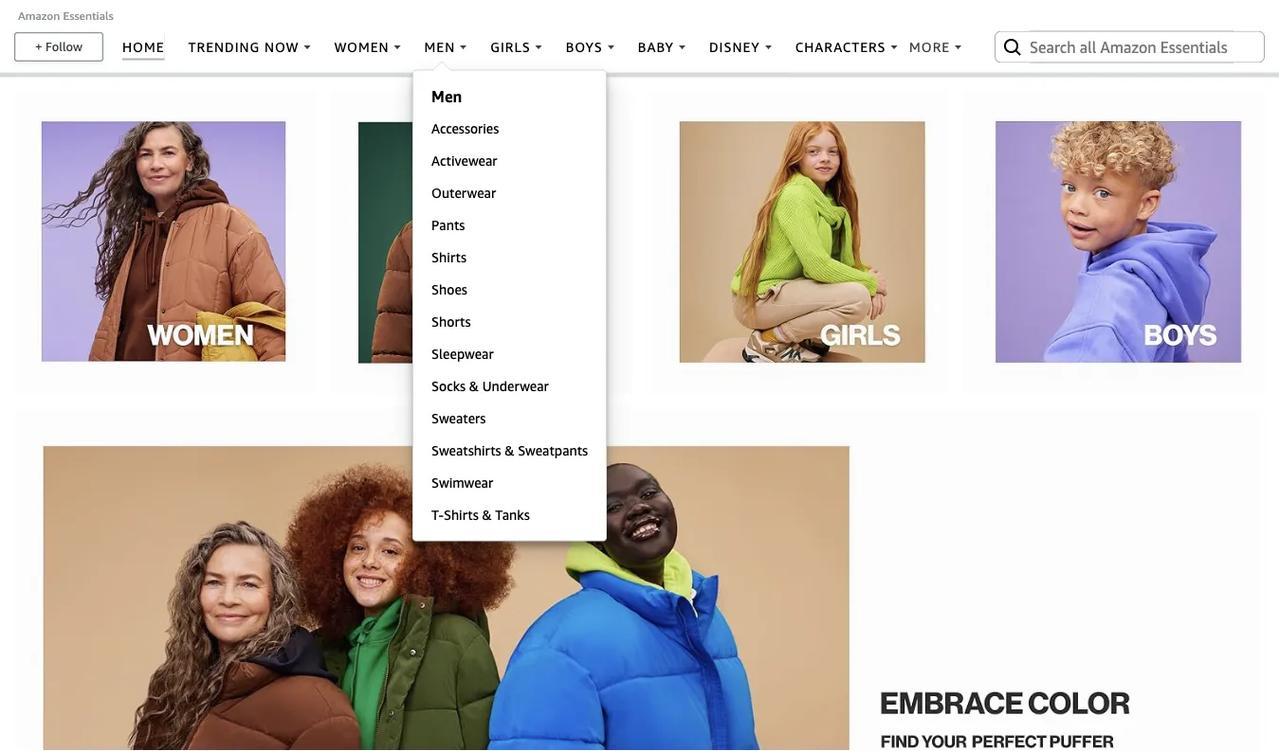Task type: locate. For each thing, give the bounding box(es) containing it.
amazon essentials link
[[18, 9, 113, 22]]

+
[[35, 39, 42, 54]]

follow
[[46, 39, 83, 54]]



Task type: describe. For each thing, give the bounding box(es) containing it.
+ follow button
[[16, 33, 102, 60]]

amazon essentials
[[18, 9, 113, 22]]

amazon
[[18, 9, 60, 22]]

essentials
[[63, 9, 113, 22]]

search image
[[1001, 35, 1024, 58]]

+ follow
[[35, 39, 83, 54]]

Search all Amazon Essentials search field
[[1030, 31, 1234, 63]]



Task type: vqa. For each thing, say whether or not it's contained in the screenshot.
tab list at the right
no



